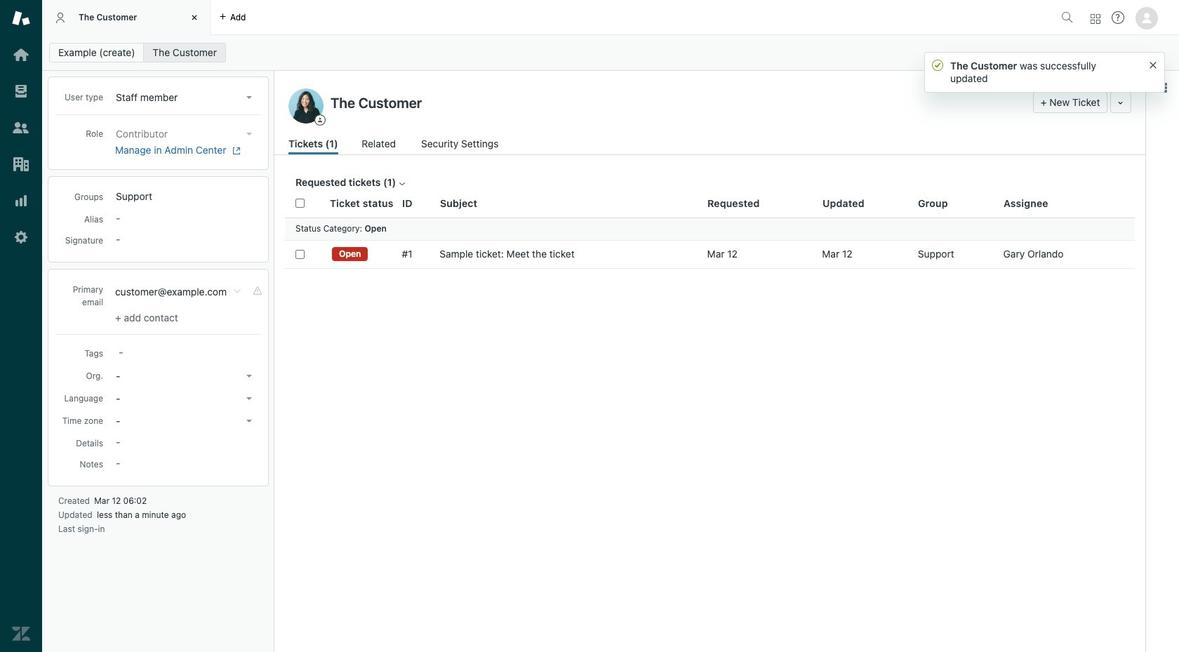 Task type: vqa. For each thing, say whether or not it's contained in the screenshot.
the search customers FIELD
no



Task type: describe. For each thing, give the bounding box(es) containing it.
views image
[[12, 82, 30, 100]]

arrow down image
[[246, 420, 252, 423]]

apps image
[[1157, 82, 1168, 93]]

zendesk products image
[[1091, 14, 1101, 24]]

organizations image
[[12, 155, 30, 173]]

Select All Tickets checkbox
[[296, 199, 305, 208]]

secondary element
[[42, 39, 1179, 67]]

admin image
[[12, 228, 30, 246]]

tabs tab list
[[42, 0, 1056, 35]]

close image
[[187, 11, 201, 25]]



Task type: locate. For each thing, give the bounding box(es) containing it.
zendesk image
[[12, 625, 30, 643]]

customers image
[[12, 119, 30, 137]]

arrow down image
[[246, 96, 252, 99], [246, 133, 252, 135], [246, 375, 252, 378], [246, 397, 252, 400]]

zendesk support image
[[12, 9, 30, 27]]

tab
[[42, 0, 211, 35]]

reporting image
[[12, 192, 30, 210]]

get help image
[[1112, 11, 1125, 24]]

None text field
[[326, 92, 1028, 113]]

4 arrow down image from the top
[[246, 397, 252, 400]]

1 arrow down image from the top
[[246, 96, 252, 99]]

main element
[[0, 0, 42, 652]]

2 arrow down image from the top
[[246, 133, 252, 135]]

get started image
[[12, 46, 30, 64]]

- field
[[113, 345, 258, 360]]

grid
[[275, 190, 1146, 652]]

3 arrow down image from the top
[[246, 375, 252, 378]]

None checkbox
[[296, 250, 305, 259]]



